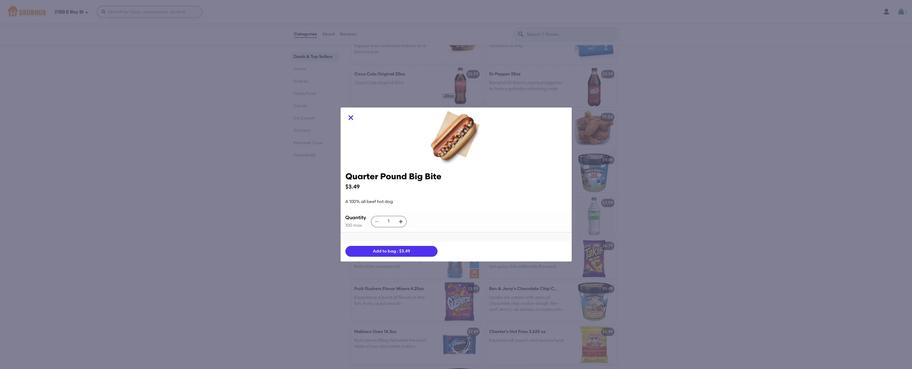 Task type: vqa. For each thing, say whether or not it's contained in the screenshot.
Reviews
yes



Task type: describe. For each thing, give the bounding box(es) containing it.
drink for lemon-lime flavored soft drink with a crisp, clean taste that quenches your thirst.
[[541, 209, 551, 215]]

soft for delicious
[[394, 166, 402, 171]]

coke 12 pack 12oz image
[[437, 154, 482, 193]]

gobs
[[535, 296, 545, 301]]

personal
[[294, 141, 311, 146]]

crisp
[[354, 166, 365, 171]]

fruity,
[[363, 302, 374, 307]]

$9.49 button
[[486, 154, 617, 193]]

cool for rehydrates,
[[376, 252, 385, 258]]

4.25oz
[[411, 287, 424, 292]]

and inside the crisp and delicious soft drink best enjoyed cold
[[366, 166, 374, 171]]

$16.99
[[466, 158, 479, 163]]

personal care tab
[[294, 140, 336, 146]]

quarter for quarter pound big bite
[[354, 115, 371, 120]]

broiled for cheeseburger,
[[378, 37, 393, 42]]

of inside vanilla ice cream with gobs of chocolate chip cookie dough. ben and jerry's, as always, is made with non-gmo ingredients, and cage-free eggs.
[[546, 296, 550, 301]]

of inside blend of 23 flavors married together to form a pefectly refreshing soda.
[[502, 80, 506, 85]]

oz
[[541, 330, 546, 335]]

blue for rehydrates,
[[386, 252, 395, 258]]

$3.99 for experience a burst of flavors in this fun, fruity, quick snack!
[[468, 287, 479, 292]]

household
[[294, 153, 316, 158]]

sprite 20oz image
[[572, 197, 617, 236]]

fresh food tab
[[294, 91, 336, 97]]

flame- for lb
[[368, 29, 383, 34]]

chicken wings - spicy (5 piece)
[[489, 115, 554, 120]]

1 coca cola original 20oz from the top
[[354, 72, 405, 77]]

american
[[380, 43, 400, 48]]

big for quarter pound big bite
[[386, 115, 393, 120]]

quick
[[375, 302, 386, 307]]

dog
[[385, 200, 393, 205]]

hydrated
[[489, 43, 508, 48]]

spicy
[[524, 115, 535, 120]]

when
[[364, 265, 375, 270]]

replenishes,
[[354, 259, 379, 264]]

quarter pound big bite
[[354, 115, 402, 120]]

serious
[[539, 339, 553, 344]]

form
[[495, 86, 504, 91]]

red bull 12oz
[[354, 201, 381, 206]]

chester's
[[489, 330, 509, 335]]

flavors inside experience a burst of flavors in this fun, fruity, quick snack!
[[398, 296, 412, 301]]

$5.00
[[602, 115, 613, 120]]

quarter pound big bite image
[[437, 111, 482, 150]]

a inside lemon-lime flavored soft drink with a crisp, clean taste that quenches your thirst.
[[562, 209, 565, 215]]

2 original from the top
[[378, 80, 394, 85]]

explosion of crunch and serious heat.
[[489, 339, 565, 344]]

a
[[345, 200, 348, 205]]

a inside blend of 23 flavors married together to form a pefectly refreshing soda.
[[505, 86, 508, 91]]

jerry's
[[503, 287, 516, 292]]

stay
[[551, 37, 560, 42]]

nabisco oreo 14.3oz
[[354, 330, 397, 335]]

and inside energy drink containing highly quality ingredients of caffeine, taurine, some b-group vitamins, and sugars.
[[404, 222, 412, 227]]

nabisco oreo 14.3oz image
[[437, 326, 482, 365]]

grocery tab
[[294, 128, 336, 134]]

ice
[[504, 296, 510, 301]]

cold
[[372, 172, 381, 178]]

e
[[66, 9, 69, 15]]

cream
[[301, 116, 315, 121]]

red
[[354, 201, 363, 206]]

this
[[418, 296, 425, 301]]

filling
[[379, 339, 389, 344]]

1 cola from the top
[[367, 72, 377, 77]]

(5
[[536, 115, 540, 120]]

refreshing inside clean and refreshing water to stay hydrated all day.
[[512, 37, 532, 42]]

energy drink containing highly quality ingredients of caffeine, taurine, some b-group vitamins, and sugars.
[[354, 209, 431, 227]]

reviews button
[[340, 23, 357, 45]]

bite for quarter pound big bite
[[394, 115, 402, 120]]

on
[[417, 43, 422, 48]]

2 coca from the top
[[354, 80, 366, 85]]

takis fuego corn tortilla chips 9.9oz image
[[572, 240, 617, 279]]

3 button
[[898, 6, 908, 17]]

and up non- at right bottom
[[489, 308, 497, 313]]

always,
[[520, 308, 535, 313]]

wings
[[507, 115, 520, 120]]

dr pepper 20oz image
[[572, 68, 617, 107]]

chip
[[511, 302, 520, 307]]

ben & jerry's half baked pint image
[[572, 154, 617, 193]]

$2.49
[[603, 330, 613, 335]]

cool for 28oz
[[376, 244, 385, 249]]

ben inside vanilla ice cream with gobs of chocolate chip cookie dough. ben and jerry's, as always, is made with non-gmo ingredients, and cage-free eggs.
[[551, 302, 559, 307]]

fresh
[[294, 91, 305, 96]]

made
[[540, 308, 552, 313]]

100
[[345, 223, 352, 228]]

about
[[322, 32, 335, 37]]

pack
[[527, 29, 537, 34]]

chicken wings - spicy (5 piece) image
[[572, 111, 617, 150]]

big for quarter pound big bite $3.49
[[409, 172, 423, 182]]

with up cookie
[[526, 296, 534, 301]]

experience a burst of flavors in this fun, fruity, quick snack!
[[354, 296, 425, 307]]

gatorade cool blue 28oz
[[354, 244, 406, 249]]

and down is
[[536, 314, 544, 319]]

the inside "rich crème filling between the bold taste of two chocolate wafers."
[[409, 339, 416, 344]]

vanilla
[[489, 296, 503, 301]]

1/4 lb flame-broiled cheeseburger image
[[437, 25, 482, 64]]

categories button
[[294, 23, 317, 45]]

piece)
[[541, 115, 554, 120]]

chocolate inside "rich crème filling between the bold taste of two chocolate wafers."
[[380, 345, 400, 350]]

2700 e roy st
[[54, 9, 84, 15]]

taste inside lemon-lime flavored soft drink with a crisp, clean taste that quenches your thirst.
[[514, 216, 524, 221]]

ice
[[294, 116, 300, 121]]

7-select water 24 pack image
[[572, 25, 617, 64]]

crisp and delicious soft drink best enjoyed cold
[[354, 166, 423, 178]]

cheeseburger
[[398, 29, 428, 34]]

red bull 12oz image
[[437, 197, 482, 236]]

bite for quarter pound big bite $3.49
[[425, 172, 442, 182]]

fruit gushers flavor mixers 4.25oz image
[[437, 283, 482, 322]]

crème
[[364, 339, 378, 344]]

pound for quarter pound big bite $3.49
[[380, 172, 407, 182]]

24
[[521, 29, 526, 34]]

refuels
[[389, 259, 402, 264]]

select
[[493, 29, 506, 34]]

0 vertical spatial ben
[[489, 287, 497, 292]]

and inside gatorade cool blue rehydrates, replenishes, and refuels the body. best when served cold.
[[380, 259, 388, 264]]

taurine,
[[403, 216, 419, 221]]

rich crème filling between the bold taste of two chocolate wafers.
[[354, 339, 426, 350]]

1 original from the top
[[378, 72, 394, 77]]

cookie
[[521, 302, 535, 307]]

some
[[354, 222, 366, 227]]

Input item quantity number field
[[382, 217, 395, 227]]

drink inside energy drink containing highly quality ingredients of caffeine, taurine, some b-group vitamins, and sugars.
[[370, 209, 380, 215]]

explosion
[[489, 339, 509, 344]]

brioche
[[354, 49, 370, 55]]

grocery
[[294, 128, 310, 133]]

svg image inside main navigation navigation
[[85, 10, 89, 14]]

gatorade cool blue rehydrates, replenishes, and refuels the body. best when served cold.
[[354, 252, 422, 270]]

dough
[[567, 287, 581, 292]]

drinks tab
[[294, 66, 336, 72]]

vitamins,
[[384, 222, 403, 227]]

23
[[507, 80, 512, 85]]

gatorade for gatorade cool blue rehydrates, replenishes, and refuels the body. best when served cold.
[[354, 252, 375, 258]]

and inside clean and refreshing water to stay hydrated all day.
[[503, 37, 511, 42]]

2 coca cola original 20oz from the top
[[354, 80, 404, 85]]

crunch
[[515, 339, 529, 344]]

$9.49 for $16.99
[[603, 158, 613, 163]]

3
[[905, 9, 908, 14]]

about button
[[322, 23, 335, 45]]

nabisco
[[354, 330, 372, 335]]

reviews
[[340, 32, 357, 37]]

between
[[390, 339, 408, 344]]

chester's hot fries 3.625 oz image
[[572, 326, 617, 365]]

bold
[[417, 339, 426, 344]]

in
[[413, 296, 417, 301]]



Task type: locate. For each thing, give the bounding box(es) containing it.
deals & top sellers
[[294, 54, 333, 59]]

$3.49 for quarter pound big bite
[[345, 184, 360, 190]]

1 vertical spatial refreshing
[[526, 86, 547, 91]]

highly
[[404, 209, 416, 215]]

1 horizontal spatial all
[[509, 43, 514, 48]]

¼
[[354, 37, 358, 42]]

of left two
[[366, 345, 370, 350]]

snacks tab
[[294, 78, 336, 85]]

quarter inside quarter pound big bite $3.49
[[345, 172, 378, 182]]

0 vertical spatial coca cola original 20oz
[[354, 72, 405, 77]]

cold.
[[391, 265, 401, 270]]

candy tab
[[294, 103, 336, 109]]

taste down flavored at the bottom of page
[[514, 216, 524, 221]]

dr pepper 20oz
[[489, 72, 521, 77]]

lemon-
[[489, 209, 505, 215]]

fresh food
[[294, 91, 316, 96]]

0 vertical spatial the
[[403, 259, 410, 264]]

$3.49 for add to bag
[[399, 249, 410, 254]]

0 vertical spatial flame-
[[368, 29, 383, 34]]

1 cool from the top
[[376, 244, 385, 249]]

ben up made
[[551, 302, 559, 307]]

1 horizontal spatial svg image
[[347, 114, 354, 122]]

thirst.
[[489, 222, 501, 227]]

with inside ¼ lb flame-broiled cheeseburger, topped with american cheese on a brioche bun
[[371, 43, 379, 48]]

2 cola from the top
[[367, 80, 377, 85]]

chocolate down filling in the left of the page
[[380, 345, 400, 350]]

broiled for cheeseburger
[[383, 29, 397, 34]]

-
[[521, 115, 523, 120]]

0 horizontal spatial chocolate
[[380, 345, 400, 350]]

$3.99 for coca cola original 20oz
[[468, 72, 479, 77]]

to left stay
[[546, 37, 550, 42]]

1 vertical spatial the
[[409, 339, 416, 344]]

1 horizontal spatial soft
[[533, 209, 540, 215]]

drink inside lemon-lime flavored soft drink with a crisp, clean taste that quenches your thirst.
[[541, 209, 551, 215]]

taste down rich
[[354, 345, 365, 350]]

flavors down mixers
[[398, 296, 412, 301]]

$6.79
[[603, 244, 613, 249]]

1 vertical spatial &
[[498, 287, 502, 292]]

of left 23
[[502, 80, 506, 85]]

refreshing inside blend of 23 flavors married together to form a pefectly refreshing soda.
[[526, 86, 547, 91]]

1 vertical spatial cool
[[376, 252, 385, 258]]

of inside "rich crème filling between the bold taste of two chocolate wafers."
[[366, 345, 370, 350]]

original
[[378, 72, 394, 77], [378, 80, 394, 85]]

quenches
[[535, 216, 555, 221]]

1 horizontal spatial bite
[[425, 172, 442, 182]]

best
[[414, 166, 423, 171]]

water
[[507, 29, 520, 34]]

gatorade inside gatorade cool blue rehydrates, replenishes, and refuels the body. best when served cold.
[[354, 252, 375, 258]]

0 vertical spatial svg image
[[85, 10, 89, 14]]

with
[[371, 43, 379, 48], [552, 209, 561, 215], [526, 296, 534, 301], [553, 308, 562, 313]]

clean
[[489, 37, 502, 42]]

is
[[536, 308, 539, 313]]

1 vertical spatial broiled
[[378, 37, 393, 42]]

with inside lemon-lime flavored soft drink with a crisp, clean taste that quenches your thirst.
[[552, 209, 561, 215]]

refreshing down married
[[526, 86, 547, 91]]

2 vertical spatial to
[[383, 249, 387, 254]]

0 vertical spatial all
[[509, 43, 514, 48]]

blue inside gatorade cool blue rehydrates, replenishes, and refuels the body. best when served cold.
[[386, 252, 395, 258]]

2700
[[54, 9, 65, 15]]

100%
[[350, 200, 360, 205]]

0 horizontal spatial $3.49
[[345, 184, 360, 190]]

blend
[[489, 80, 501, 85]]

& inside "tab"
[[306, 54, 310, 59]]

1 vertical spatial big
[[409, 172, 423, 182]]

1 coca from the top
[[354, 72, 366, 77]]

pound inside quarter pound big bite $3.49
[[380, 172, 407, 182]]

ben up vanilla
[[489, 287, 497, 292]]

1 $9.49 from the top
[[603, 158, 613, 163]]

with up free
[[553, 308, 562, 313]]

magnifying glass icon image
[[517, 31, 525, 38]]

1 vertical spatial flame-
[[364, 37, 378, 42]]

1 vertical spatial $3.49
[[399, 249, 410, 254]]

refreshing up day.
[[512, 37, 532, 42]]

fruit gushers flavor mixers 4.25oz
[[354, 287, 424, 292]]

0 horizontal spatial soft
[[394, 166, 402, 171]]

flame- inside ¼ lb flame-broiled cheeseburger, topped with american cheese on a brioche bun
[[364, 37, 378, 42]]

quarter for quarter pound big bite $3.49
[[345, 172, 378, 182]]

1 horizontal spatial to
[[489, 86, 494, 91]]

0 vertical spatial big
[[386, 115, 393, 120]]

with up your
[[552, 209, 561, 215]]

1 vertical spatial soft
[[533, 209, 540, 215]]

soft inside the crisp and delicious soft drink best enjoyed cold
[[394, 166, 402, 171]]

$9.49 inside $9.49 'button'
[[603, 158, 613, 163]]

1 horizontal spatial &
[[498, 287, 502, 292]]

1/4 lb flame-broiled cheeseburger
[[354, 29, 428, 34]]

to down gatorade cool blue 28oz
[[383, 249, 387, 254]]

and down the 3.625
[[530, 339, 538, 344]]

$6.79 button
[[486, 240, 617, 279]]

1 horizontal spatial ben
[[551, 302, 559, 307]]

drink down 12oz
[[370, 209, 380, 215]]

$3.49 up '100%'
[[345, 184, 360, 190]]

soft for flavored
[[533, 209, 540, 215]]

0 vertical spatial cool
[[376, 244, 385, 249]]

ice cream tab
[[294, 115, 336, 122]]

caffeine,
[[383, 216, 402, 221]]

the down the rehydrates,
[[403, 259, 410, 264]]

gatorade cool blue 28oz image
[[437, 240, 482, 279]]

lb
[[359, 37, 363, 42]]

main navigation navigation
[[0, 0, 912, 23]]

candy
[[294, 104, 307, 109]]

and up cold
[[366, 166, 374, 171]]

1 vertical spatial taste
[[354, 345, 365, 350]]

0 vertical spatial $9.49
[[603, 158, 613, 163]]

0 horizontal spatial &
[[306, 54, 310, 59]]

0 horizontal spatial bite
[[394, 115, 402, 120]]

0 vertical spatial flavors
[[513, 80, 526, 85]]

2 horizontal spatial to
[[546, 37, 550, 42]]

beef
[[367, 200, 376, 205]]

0 horizontal spatial ben
[[489, 287, 497, 292]]

your
[[556, 216, 565, 221]]

the inside gatorade cool blue rehydrates, replenishes, and refuels the body. best when served cold.
[[403, 259, 410, 264]]

of inside experience a burst of flavors in this fun, fruity, quick snack!
[[393, 296, 397, 301]]

personal care
[[294, 141, 323, 146]]

drink inside the crisp and delicious soft drink best enjoyed cold
[[403, 166, 413, 171]]

1 vertical spatial chocolate
[[380, 345, 400, 350]]

and down taurine,
[[404, 222, 412, 227]]

soda.
[[548, 86, 559, 91]]

all inside clean and refreshing water to stay hydrated all day.
[[509, 43, 514, 48]]

lb
[[362, 29, 367, 34]]

0 vertical spatial bite
[[394, 115, 402, 120]]

to down blend
[[489, 86, 494, 91]]

1 horizontal spatial chocolate
[[489, 302, 510, 307]]

cheeseburger,
[[394, 37, 424, 42]]

group
[[371, 222, 383, 227]]

1/4
[[354, 29, 361, 34]]

a inside experience a burst of flavors in this fun, fruity, quick snack!
[[378, 296, 381, 301]]

blue up refuels
[[386, 252, 395, 258]]

add
[[373, 249, 382, 254]]

0 horizontal spatial drink
[[370, 209, 380, 215]]

flavors up pefectly
[[513, 80, 526, 85]]

svg image
[[85, 10, 89, 14], [347, 114, 354, 122]]

0 horizontal spatial taste
[[354, 345, 365, 350]]

0 vertical spatial chocolate
[[489, 302, 510, 307]]

0 vertical spatial soft
[[394, 166, 402, 171]]

1 vertical spatial coca
[[354, 80, 366, 85]]

fries
[[518, 330, 528, 335]]

all left beef
[[361, 200, 366, 205]]

0 vertical spatial $3.49
[[345, 184, 360, 190]]

sugars.
[[413, 222, 429, 227]]

all
[[509, 43, 514, 48], [361, 200, 366, 205]]

1 vertical spatial $9.49
[[603, 287, 613, 292]]

deals
[[294, 54, 305, 59]]

drink for crisp and delicious soft drink best enjoyed cold
[[403, 166, 413, 171]]

household tab
[[294, 152, 336, 159]]

soft up quarter pound big bite $3.49
[[394, 166, 402, 171]]

$9.49
[[603, 158, 613, 163], [603, 287, 613, 292]]

with up 'bun'
[[371, 43, 379, 48]]

2 cool from the top
[[376, 252, 385, 258]]

pound for quarter pound big bite
[[372, 115, 385, 120]]

1 vertical spatial ben
[[551, 302, 559, 307]]

ben & jerry's strawberry cheesecake pint image
[[437, 369, 482, 370]]

cool down gatorade cool blue 28oz
[[376, 252, 385, 258]]

1 horizontal spatial $3.49
[[399, 249, 410, 254]]

cool up add on the bottom
[[376, 244, 385, 249]]

chocolate down vanilla
[[489, 302, 510, 307]]

$3.49 down '28oz'
[[399, 249, 410, 254]]

a up your
[[562, 209, 565, 215]]

& for top
[[306, 54, 310, 59]]

$7.49
[[468, 330, 479, 335]]

& for jerry's
[[498, 287, 502, 292]]

gatorade for gatorade cool blue 28oz
[[354, 244, 375, 249]]

svg image inside 3 button
[[898, 8, 905, 15]]

flame- for lb
[[364, 37, 378, 42]]

to inside clean and refreshing water to stay hydrated all day.
[[546, 37, 550, 42]]

blue up add to bag : $3.49
[[386, 244, 395, 249]]

chip
[[540, 287, 550, 292]]

blue for 28oz
[[386, 244, 395, 249]]

0 horizontal spatial to
[[383, 249, 387, 254]]

two
[[371, 345, 379, 350]]

of down hot
[[510, 339, 514, 344]]

1 horizontal spatial drink
[[403, 166, 413, 171]]

cool inside gatorade cool blue rehydrates, replenishes, and refuels the body. best when served cold.
[[376, 252, 385, 258]]

bite inside quarter pound big bite $3.49
[[425, 172, 442, 182]]

drinks
[[294, 67, 306, 72]]

a down 23
[[505, 86, 508, 91]]

care
[[312, 141, 323, 146]]

a inside ¼ lb flame-broiled cheeseburger, topped with american cheese on a brioche bun
[[423, 43, 426, 48]]

cheese
[[401, 43, 416, 48]]

1 vertical spatial svg image
[[347, 114, 354, 122]]

clean and refreshing water to stay hydrated all day.
[[489, 37, 560, 48]]

flame-
[[368, 29, 383, 34], [364, 37, 378, 42]]

a right on
[[423, 43, 426, 48]]

bag
[[388, 249, 396, 254]]

all left day.
[[509, 43, 514, 48]]

$3.99
[[468, 72, 479, 77], [603, 72, 613, 77], [603, 201, 613, 206], [468, 287, 479, 292]]

1 horizontal spatial taste
[[514, 216, 524, 221]]

0 vertical spatial broiled
[[383, 29, 397, 34]]

of up snack!
[[393, 296, 397, 301]]

1 vertical spatial bite
[[425, 172, 442, 182]]

a
[[423, 43, 426, 48], [505, 86, 508, 91], [562, 209, 565, 215], [378, 296, 381, 301]]

$10.29
[[601, 29, 613, 34]]

0 vertical spatial gatorade
[[354, 244, 375, 249]]

$9.49 for $3.99
[[603, 287, 613, 292]]

0 vertical spatial to
[[546, 37, 550, 42]]

soft
[[394, 166, 402, 171], [533, 209, 540, 215]]

deals & top sellers tab
[[294, 54, 336, 60]]

taste inside "rich crème filling between the bold taste of two chocolate wafers."
[[354, 345, 365, 350]]

1 vertical spatial to
[[489, 86, 494, 91]]

quality
[[417, 209, 431, 215]]

as
[[514, 308, 519, 313]]

1 gatorade from the top
[[354, 244, 375, 249]]

ben & jerry's chocolate chip cookie dough pint image
[[572, 283, 617, 322]]

and up served
[[380, 259, 388, 264]]

& up vanilla
[[498, 287, 502, 292]]

to inside blend of 23 flavors married together to form a pefectly refreshing soda.
[[489, 86, 494, 91]]

0 vertical spatial original
[[378, 72, 394, 77]]

coca cola original 20oz image
[[437, 68, 482, 107]]

1 vertical spatial pound
[[380, 172, 407, 182]]

1 horizontal spatial big
[[409, 172, 423, 182]]

0 vertical spatial &
[[306, 54, 310, 59]]

0 horizontal spatial all
[[361, 200, 366, 205]]

the
[[403, 259, 410, 264], [409, 339, 416, 344]]

1 vertical spatial quarter
[[345, 172, 378, 182]]

big inside quarter pound big bite $3.49
[[409, 172, 423, 182]]

2 gatorade from the top
[[354, 252, 375, 258]]

$3.99 for blend of 23 flavors married together to form a pefectly refreshing soda.
[[603, 72, 613, 77]]

1 vertical spatial gatorade
[[354, 252, 375, 258]]

pefectly
[[509, 86, 525, 91]]

blend of 23 flavors married together to form a pefectly refreshing soda.
[[489, 80, 562, 91]]

of right gobs
[[546, 296, 550, 301]]

drink up quenches
[[541, 209, 551, 215]]

2 $9.49 from the top
[[603, 287, 613, 292]]

broiled inside ¼ lb flame-broiled cheeseburger, topped with american cheese on a brioche bun
[[378, 37, 393, 42]]

cage-
[[545, 314, 557, 319]]

chocolate
[[517, 287, 539, 292]]

gatorade up replenishes,
[[354, 252, 375, 258]]

14.3oz
[[384, 330, 397, 335]]

0 horizontal spatial big
[[386, 115, 393, 120]]

gushers
[[365, 287, 382, 292]]

of inside energy drink containing highly quality ingredients of caffeine, taurine, some b-group vitamins, and sugars.
[[378, 216, 382, 221]]

and up hydrated
[[503, 37, 511, 42]]

ice cream
[[294, 116, 315, 121]]

& left the top
[[306, 54, 310, 59]]

1 horizontal spatial flavors
[[513, 80, 526, 85]]

1 vertical spatial coca cola original 20oz
[[354, 80, 404, 85]]

svg image
[[898, 8, 905, 15], [101, 9, 106, 14], [374, 220, 379, 224], [399, 220, 403, 224]]

that
[[525, 216, 534, 221]]

b-
[[367, 222, 371, 227]]

0 vertical spatial quarter
[[354, 115, 371, 120]]

ben & jerry's chocolate chip cookie dough pint
[[489, 287, 590, 292]]

0 vertical spatial blue
[[386, 244, 395, 249]]

$3.49 inside quarter pound big bite $3.49
[[345, 184, 360, 190]]

and
[[503, 37, 511, 42], [366, 166, 374, 171], [404, 222, 412, 227], [380, 259, 388, 264], [489, 308, 497, 313], [536, 314, 544, 319], [530, 339, 538, 344]]

flavors inside blend of 23 flavors married together to form a pefectly refreshing soda.
[[513, 80, 526, 85]]

0 horizontal spatial flavors
[[398, 296, 412, 301]]

soft up that
[[533, 209, 540, 215]]

the up wafers.
[[409, 339, 416, 344]]

0 horizontal spatial svg image
[[85, 10, 89, 14]]

add to bag : $3.49
[[373, 249, 410, 254]]

rehydrates,
[[396, 252, 419, 258]]

st
[[79, 9, 84, 15]]

2 horizontal spatial drink
[[541, 209, 551, 215]]

1 vertical spatial flavors
[[398, 296, 412, 301]]

chocolate
[[489, 302, 510, 307], [380, 345, 400, 350]]

chicken
[[489, 115, 506, 120]]

7-select water 24 pack
[[489, 29, 537, 34]]

soft inside lemon-lime flavored soft drink with a crisp, clean taste that quenches your thirst.
[[533, 209, 540, 215]]

1 vertical spatial all
[[361, 200, 366, 205]]

flavors
[[513, 80, 526, 85], [398, 296, 412, 301]]

0 vertical spatial taste
[[514, 216, 524, 221]]

flavor
[[383, 287, 395, 292]]

0 vertical spatial cola
[[367, 72, 377, 77]]

max
[[353, 223, 362, 228]]

1 vertical spatial cola
[[367, 80, 377, 85]]

1 vertical spatial original
[[378, 80, 394, 85]]

1 vertical spatial blue
[[386, 252, 395, 258]]

cookie
[[551, 287, 566, 292]]

topped
[[354, 43, 370, 48]]

coca
[[354, 72, 366, 77], [354, 80, 366, 85]]

a up quick
[[378, 296, 381, 301]]

chocolate inside vanilla ice cream with gobs of chocolate chip cookie dough. ben and jerry's, as always, is made with non-gmo ingredients, and cage-free eggs.
[[489, 302, 510, 307]]

bun
[[371, 49, 379, 55]]

of up group
[[378, 216, 382, 221]]

big
[[386, 115, 393, 120], [409, 172, 423, 182]]

drink left best
[[403, 166, 413, 171]]

sellers
[[319, 54, 333, 59]]

0 vertical spatial pound
[[372, 115, 385, 120]]

0 vertical spatial coca
[[354, 72, 366, 77]]

0 vertical spatial refreshing
[[512, 37, 532, 42]]

gatorade up add on the bottom
[[354, 244, 375, 249]]

wafers.
[[401, 345, 416, 350]]



